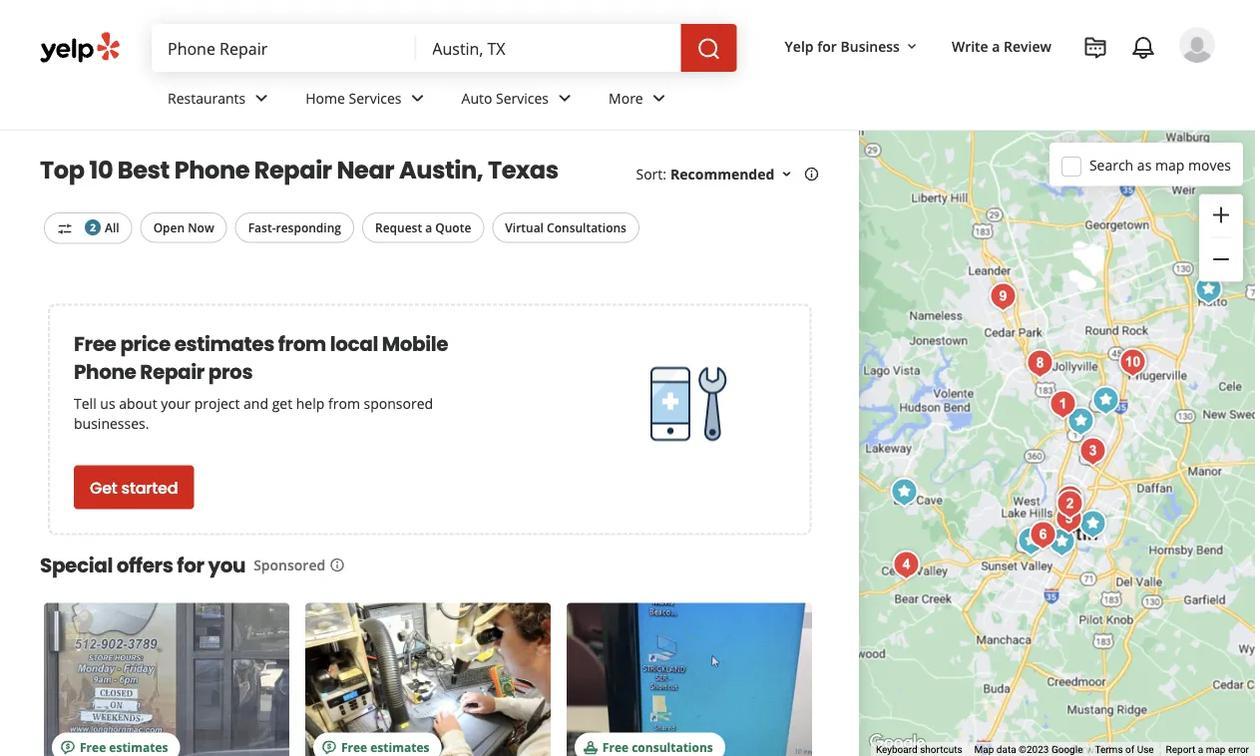 Task type: describe. For each thing, give the bounding box(es) containing it.
auto services
[[462, 88, 549, 107]]

zoom out image
[[1210, 248, 1234, 271]]

1 16 free estimates v2 image from the left
[[60, 740, 76, 756]]

google
[[1052, 744, 1084, 756]]

error
[[1229, 744, 1250, 756]]

pro xi image
[[1190, 270, 1229, 310]]

0 horizontal spatial from
[[278, 330, 326, 358]]

auto services link
[[446, 72, 593, 130]]

t mobile image
[[1043, 523, 1083, 562]]

open now
[[153, 220, 214, 236]]

moves
[[1189, 155, 1232, 174]]

16 info v2 image
[[330, 558, 346, 574]]

parts people.com image
[[1062, 402, 1102, 442]]

macdoctors image
[[885, 473, 925, 513]]

1 free estimates link from the left
[[44, 603, 289, 757]]

recommended button
[[671, 164, 795, 183]]

phone inside free price estimates from local mobile phone repair pros tell us about your project and get help from sponsored businesses.
[[74, 358, 136, 386]]

map for error
[[1206, 744, 1226, 756]]

yelp
[[785, 36, 814, 55]]

24 chevron down v2 image for more
[[648, 86, 672, 110]]

free price estimates from local mobile phone repair pros tell us about your project and get help from sponsored businesses.
[[74, 330, 448, 433]]

request a quote
[[375, 220, 471, 236]]

Find text field
[[168, 37, 401, 59]]

2
[[90, 221, 96, 234]]

for inside yelp for business button
[[818, 36, 837, 55]]

restaurants link
[[152, 72, 290, 130]]

us
[[100, 394, 115, 413]]

©2023
[[1019, 744, 1050, 756]]

home
[[306, 88, 345, 107]]

free consultations
[[603, 740, 714, 756]]

ifix image
[[1050, 500, 1090, 540]]

longhorn mac repair image
[[1114, 343, 1154, 383]]

restaurants
[[168, 88, 246, 107]]

estimates inside free price estimates from local mobile phone repair pros tell us about your project and get help from sponsored businesses.
[[174, 330, 274, 358]]

yelp for business
[[785, 36, 900, 55]]

1 horizontal spatial repair
[[254, 154, 332, 187]]

business categories element
[[152, 72, 1216, 130]]

as
[[1138, 155, 1152, 174]]

Near text field
[[433, 37, 665, 59]]

get started
[[90, 477, 178, 499]]

recommended
[[671, 164, 775, 183]]

2 free estimates from the left
[[341, 740, 430, 756]]

write
[[952, 36, 989, 55]]

consultations
[[632, 740, 714, 756]]

local
[[330, 330, 378, 358]]

and
[[244, 394, 269, 413]]

top
[[40, 154, 84, 187]]

0 horizontal spatial estimates
[[109, 740, 168, 756]]

google image
[[865, 731, 931, 757]]

map
[[975, 744, 995, 756]]

24 chevron down v2 image
[[406, 86, 430, 110]]

24 chevron down v2 image for restaurants
[[250, 86, 274, 110]]

write a review link
[[944, 28, 1060, 64]]

2 16 free estimates v2 image from the left
[[321, 740, 337, 756]]

open now button
[[140, 213, 227, 243]]

texas
[[488, 154, 559, 187]]

tell
[[74, 394, 97, 413]]

a for write
[[993, 36, 1001, 55]]

report a map error
[[1167, 744, 1250, 756]]

projects image
[[1084, 36, 1108, 60]]

near
[[337, 154, 394, 187]]

offers
[[117, 551, 173, 579]]

terms
[[1095, 744, 1124, 756]]

more link
[[593, 72, 687, 130]]

data
[[997, 744, 1017, 756]]

report
[[1167, 744, 1196, 756]]

keyboard shortcuts button
[[876, 743, 963, 757]]

virtual consultations button
[[492, 213, 640, 243]]

austin,
[[399, 154, 483, 187]]

a for report
[[1199, 744, 1204, 756]]

keyboard
[[876, 744, 918, 756]]

services for auto services
[[496, 88, 549, 107]]

free consultations link
[[567, 603, 812, 757]]

ruby a. image
[[1180, 27, 1216, 63]]

write a review
[[952, 36, 1052, 55]]

sponsored
[[254, 556, 326, 575]]

cmit solutions of austin southwest image
[[1087, 381, 1127, 421]]

search
[[1090, 155, 1134, 174]]

use
[[1138, 744, 1155, 756]]

sponsored
[[364, 394, 433, 413]]



Task type: locate. For each thing, give the bounding box(es) containing it.
a left quote at the top
[[425, 220, 432, 236]]

1 horizontal spatial a
[[993, 36, 1001, 55]]

yelp for business button
[[777, 28, 928, 64]]

24 chevron down v2 image right more
[[648, 86, 672, 110]]

16 info v2 image
[[804, 166, 820, 182]]

a right 'report'
[[1199, 744, 1204, 756]]

0 horizontal spatial 16 free estimates v2 image
[[60, 740, 76, 756]]

for right yelp
[[818, 36, 837, 55]]

0 horizontal spatial free estimates link
[[44, 603, 289, 757]]

16 free estimates v2 image
[[60, 740, 76, 756], [321, 740, 337, 756]]

0 horizontal spatial none field
[[168, 37, 401, 59]]

1 vertical spatial map
[[1206, 744, 1226, 756]]

auto
[[462, 88, 493, 107]]

1 horizontal spatial for
[[818, 36, 837, 55]]

hi-tech gadgets image
[[1021, 344, 1061, 384]]

from left local at top
[[278, 330, 326, 358]]

services for home services
[[349, 88, 402, 107]]

map left error at the right bottom of the page
[[1206, 744, 1226, 756]]

0 horizontal spatial map
[[1156, 155, 1185, 174]]

all
[[105, 220, 119, 236]]

free
[[74, 330, 116, 358], [80, 740, 106, 756], [341, 740, 367, 756], [603, 740, 629, 756]]

0 horizontal spatial for
[[177, 551, 204, 579]]

terms of use
[[1095, 744, 1155, 756]]

24 chevron down v2 image
[[250, 86, 274, 110], [553, 86, 577, 110], [648, 86, 672, 110]]

map region
[[821, 125, 1256, 757]]

3 24 chevron down v2 image from the left
[[648, 86, 672, 110]]

best
[[118, 154, 170, 187]]

phone up us
[[74, 358, 136, 386]]

atx cell repair image
[[1044, 385, 1084, 425]]

1up repairs image
[[1051, 485, 1091, 525], [1024, 516, 1064, 556]]

metro by t-mobile image
[[1074, 505, 1114, 545]]

special
[[40, 551, 113, 579]]

flashback data image
[[1012, 522, 1052, 561]]

price
[[120, 330, 171, 358]]

0 horizontal spatial services
[[349, 88, 402, 107]]

0 vertical spatial for
[[818, 36, 837, 55]]

virtual
[[505, 220, 544, 236]]

2 all
[[90, 220, 119, 236]]

repair up fast-responding
[[254, 154, 332, 187]]

repair
[[254, 154, 332, 187], [140, 358, 205, 386]]

responding
[[276, 220, 341, 236]]

1 horizontal spatial estimates
[[174, 330, 274, 358]]

group
[[1200, 194, 1244, 282]]

estimates
[[174, 330, 274, 358], [109, 740, 168, 756], [371, 740, 430, 756]]

quote
[[436, 220, 471, 236]]

sort:
[[636, 164, 667, 183]]

24 chevron down v2 image inside more link
[[648, 86, 672, 110]]

24 chevron down v2 image inside restaurants link
[[250, 86, 274, 110]]

None field
[[168, 37, 401, 59], [433, 37, 665, 59]]

repair up the your
[[140, 358, 205, 386]]

fast-responding
[[248, 220, 341, 236]]

1 horizontal spatial none field
[[433, 37, 665, 59]]

a inside "link"
[[993, 36, 1001, 55]]

services right the auto
[[496, 88, 549, 107]]

free inside free price estimates from local mobile phone repair pros tell us about your project and get help from sponsored businesses.
[[74, 330, 116, 358]]

notifications image
[[1132, 36, 1156, 60]]

0 horizontal spatial a
[[425, 220, 432, 236]]

16 filter v2 image
[[57, 221, 73, 237]]

fast-responding button
[[235, 213, 354, 243]]

services left 24 chevron down v2 icon
[[349, 88, 402, 107]]

services
[[349, 88, 402, 107], [496, 88, 549, 107]]

user actions element
[[769, 25, 1244, 148]]

2 horizontal spatial a
[[1199, 744, 1204, 756]]

0 horizontal spatial repair
[[140, 358, 205, 386]]

started
[[121, 477, 178, 499]]

1 horizontal spatial free estimates
[[341, 740, 430, 756]]

24 chevron down v2 image right restaurants
[[250, 86, 274, 110]]

fast-
[[248, 220, 276, 236]]

1 horizontal spatial 16 free estimates v2 image
[[321, 740, 337, 756]]

2 horizontal spatial estimates
[[371, 740, 430, 756]]

of
[[1126, 744, 1135, 756]]

for
[[818, 36, 837, 55], [177, 551, 204, 579]]

2 none field from the left
[[433, 37, 665, 59]]

a
[[993, 36, 1001, 55], [425, 220, 432, 236], [1199, 744, 1204, 756]]

a for request
[[425, 220, 432, 236]]

16 free consultations v2 image
[[583, 740, 599, 756]]

1 vertical spatial from
[[328, 394, 360, 413]]

map data ©2023 google
[[975, 744, 1084, 756]]

map for moves
[[1156, 155, 1185, 174]]

search as map moves
[[1090, 155, 1232, 174]]

get started button
[[74, 466, 194, 509]]

1 free estimates from the left
[[80, 740, 168, 756]]

virtual consultations
[[505, 220, 627, 236]]

more
[[609, 88, 644, 107]]

review
[[1004, 36, 1052, 55]]

0 horizontal spatial phone
[[74, 358, 136, 386]]

businesses.
[[74, 414, 149, 433]]

phone up now
[[174, 154, 250, 187]]

0 horizontal spatial free estimates
[[80, 740, 168, 756]]

ismashed image
[[887, 546, 927, 585]]

request a quote button
[[362, 213, 484, 243]]

2 free estimates link from the left
[[305, 603, 551, 757]]

1 vertical spatial a
[[425, 220, 432, 236]]

None search field
[[152, 24, 741, 72]]

phone
[[174, 154, 250, 187], [74, 358, 136, 386]]

1 24 chevron down v2 image from the left
[[250, 86, 274, 110]]

1 horizontal spatial free estimates link
[[305, 603, 551, 757]]

mobile
[[382, 330, 448, 358]]

report a map error link
[[1167, 744, 1250, 756]]

home services link
[[290, 72, 446, 130]]

the austin cell phone image
[[1074, 432, 1114, 472]]

top 10 best phone repair near austin, texas
[[40, 154, 559, 187]]

1 horizontal spatial services
[[496, 88, 549, 107]]

1 horizontal spatial 24 chevron down v2 image
[[553, 86, 577, 110]]

2 vertical spatial a
[[1199, 744, 1204, 756]]

1 horizontal spatial phone
[[174, 154, 250, 187]]

for left you
[[177, 551, 204, 579]]

free estimates
[[80, 740, 168, 756], [341, 740, 430, 756]]

business
[[841, 36, 900, 55]]

request
[[375, 220, 422, 236]]

from right help
[[328, 394, 360, 413]]

1 services from the left
[[349, 88, 402, 107]]

16 chevron down v2 image
[[779, 166, 795, 182]]

consultations
[[547, 220, 627, 236]]

search image
[[697, 37, 721, 61]]

24 chevron down v2 image inside auto services link
[[553, 86, 577, 110]]

none field up auto services link
[[433, 37, 665, 59]]

keyboard shortcuts
[[876, 744, 963, 756]]

1 horizontal spatial map
[[1206, 744, 1226, 756]]

0 vertical spatial repair
[[254, 154, 332, 187]]

filters group
[[40, 213, 644, 244]]

none field find
[[168, 37, 401, 59]]

rossmann repair group image
[[1051, 480, 1091, 520]]

special offers for you
[[40, 551, 246, 579]]

map
[[1156, 155, 1185, 174], [1206, 744, 1226, 756]]

now
[[188, 220, 214, 236]]

2 24 chevron down v2 image from the left
[[553, 86, 577, 110]]

1 vertical spatial repair
[[140, 358, 205, 386]]

ilabs image
[[984, 277, 1024, 317]]

0 horizontal spatial 24 chevron down v2 image
[[250, 86, 274, 110]]

home services
[[306, 88, 402, 107]]

none field up home
[[168, 37, 401, 59]]

0 vertical spatial phone
[[174, 154, 250, 187]]

24 chevron down v2 image down near field
[[553, 86, 577, 110]]

1 none field from the left
[[168, 37, 401, 59]]

get
[[90, 477, 117, 499]]

zoom in image
[[1210, 203, 1234, 227]]

repair inside free price estimates from local mobile phone repair pros tell us about your project and get help from sponsored businesses.
[[140, 358, 205, 386]]

a inside button
[[425, 220, 432, 236]]

0 vertical spatial a
[[993, 36, 1001, 55]]

none field near
[[433, 37, 665, 59]]

10
[[89, 154, 113, 187]]

your
[[161, 394, 191, 413]]

2 horizontal spatial 24 chevron down v2 image
[[648, 86, 672, 110]]

about
[[119, 394, 157, 413]]

you
[[208, 551, 246, 579]]

longhorn mac repair image
[[1114, 343, 1154, 383]]

pros
[[208, 358, 253, 386]]

get
[[272, 394, 293, 413]]

project
[[194, 394, 240, 413]]

help
[[296, 394, 325, 413]]

0 vertical spatial map
[[1156, 155, 1185, 174]]

1 vertical spatial phone
[[74, 358, 136, 386]]

1 vertical spatial for
[[177, 551, 204, 579]]

1 horizontal spatial from
[[328, 394, 360, 413]]

free estimates link
[[44, 603, 289, 757], [305, 603, 551, 757]]

map right as
[[1156, 155, 1185, 174]]

2 services from the left
[[496, 88, 549, 107]]

terms of use link
[[1095, 744, 1155, 756]]

16 chevron down v2 image
[[904, 39, 920, 55]]

free price estimates from local mobile phone repair pros image
[[639, 353, 739, 453]]

open
[[153, 220, 185, 236]]

a right 'write'
[[993, 36, 1001, 55]]

0 vertical spatial from
[[278, 330, 326, 358]]

shortcuts
[[920, 744, 963, 756]]

24 chevron down v2 image for auto services
[[553, 86, 577, 110]]



Task type: vqa. For each thing, say whether or not it's contained in the screenshot.
'(6)' for Inside (6)
no



